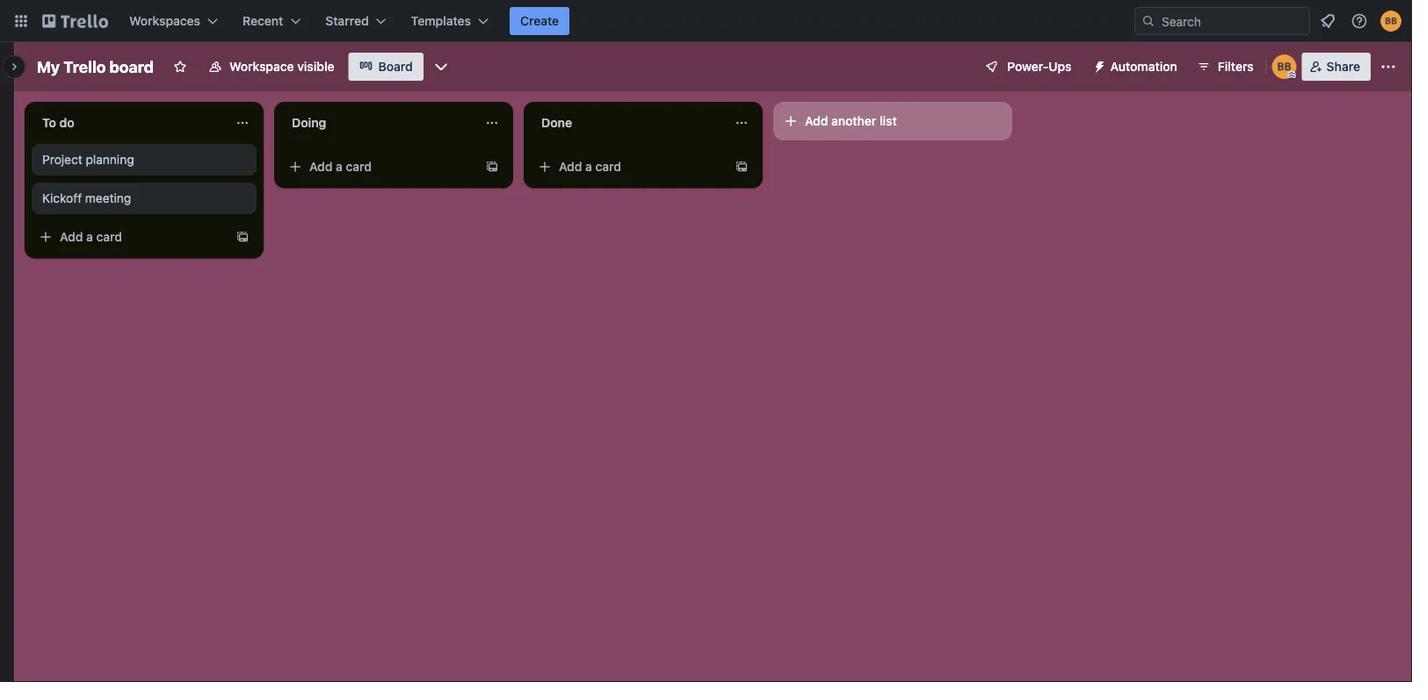 Task type: locate. For each thing, give the bounding box(es) containing it.
1 horizontal spatial card
[[346, 160, 372, 174]]

card down meeting on the left top of the page
[[96, 230, 122, 244]]

bob builder (bobbuilder40) image right the "filters"
[[1272, 54, 1297, 79]]

card down done text field
[[595, 160, 621, 174]]

card for done
[[595, 160, 621, 174]]

create button
[[510, 7, 570, 35]]

starred button
[[315, 7, 397, 35]]

2 horizontal spatial a
[[585, 160, 592, 174]]

add a card down kickoff meeting
[[60, 230, 122, 244]]

templates button
[[401, 7, 499, 35]]

Board name text field
[[28, 53, 163, 81]]

add down the kickoff
[[60, 230, 83, 244]]

0 horizontal spatial a
[[86, 230, 93, 244]]

1 vertical spatial create from template… image
[[236, 230, 250, 244]]

kickoff meeting link
[[42, 190, 246, 207]]

0 horizontal spatial create from template… image
[[236, 230, 250, 244]]

add for to do
[[60, 230, 83, 244]]

add a card button
[[281, 153, 478, 181], [531, 153, 728, 181], [32, 223, 229, 251]]

add a card button down done text field
[[531, 153, 728, 181]]

do
[[59, 116, 74, 130]]

add a card button for done
[[531, 153, 728, 181]]

primary element
[[0, 0, 1412, 42]]

show menu image
[[1380, 58, 1397, 76]]

bob builder (bobbuilder40) image right the open information menu image
[[1381, 11, 1402, 32]]

a down done text field
[[585, 160, 592, 174]]

star or unstar board image
[[173, 60, 187, 74]]

a down doing text box
[[336, 160, 343, 174]]

list
[[880, 114, 897, 128]]

add
[[805, 114, 828, 128], [309, 160, 333, 174], [559, 160, 582, 174], [60, 230, 83, 244]]

project planning
[[42, 152, 134, 167]]

customize views image
[[432, 58, 450, 76]]

add left another
[[805, 114, 828, 128]]

search image
[[1142, 14, 1156, 28]]

create from template… image for done
[[735, 160, 749, 174]]

ups
[[1049, 59, 1072, 74]]

planning
[[86, 152, 134, 167]]

create from template… image
[[485, 160, 499, 174]]

add a card button down "kickoff meeting" link at left
[[32, 223, 229, 251]]

add a card
[[309, 160, 372, 174], [559, 160, 621, 174], [60, 230, 122, 244]]

0 vertical spatial create from template… image
[[735, 160, 749, 174]]

add a card button down doing text box
[[281, 153, 478, 181]]

2 horizontal spatial add a card
[[559, 160, 621, 174]]

workspace
[[229, 59, 294, 74]]

1 horizontal spatial a
[[336, 160, 343, 174]]

card down doing text box
[[346, 160, 372, 174]]

add a card button for to do
[[32, 223, 229, 251]]

doing
[[292, 116, 326, 130]]

a down kickoff meeting
[[86, 230, 93, 244]]

add another list button
[[773, 102, 1012, 141]]

templates
[[411, 14, 471, 28]]

card for to do
[[96, 230, 122, 244]]

add a card down done
[[559, 160, 621, 174]]

share
[[1327, 59, 1361, 74]]

open information menu image
[[1351, 12, 1368, 30]]

add for done
[[559, 160, 582, 174]]

2 horizontal spatial card
[[595, 160, 621, 174]]

0 horizontal spatial card
[[96, 230, 122, 244]]

workspace visible
[[229, 59, 335, 74]]

2 horizontal spatial add a card button
[[531, 153, 728, 181]]

0 vertical spatial bob builder (bobbuilder40) image
[[1381, 11, 1402, 32]]

bob builder (bobbuilder40) image
[[1381, 11, 1402, 32], [1272, 54, 1297, 79]]

0 horizontal spatial add a card
[[60, 230, 122, 244]]

a
[[336, 160, 343, 174], [585, 160, 592, 174], [86, 230, 93, 244]]

1 horizontal spatial add a card
[[309, 160, 372, 174]]

add a card down doing
[[309, 160, 372, 174]]

add down doing
[[309, 160, 333, 174]]

1 horizontal spatial add a card button
[[281, 153, 478, 181]]

1 horizontal spatial bob builder (bobbuilder40) image
[[1381, 11, 1402, 32]]

1 vertical spatial bob builder (bobbuilder40) image
[[1272, 54, 1297, 79]]

add down done
[[559, 160, 582, 174]]

create from template… image
[[735, 160, 749, 174], [236, 230, 250, 244]]

1 horizontal spatial create from template… image
[[735, 160, 749, 174]]

board link
[[349, 53, 423, 81]]

back to home image
[[42, 7, 108, 35]]

0 horizontal spatial add a card button
[[32, 223, 229, 251]]

card
[[346, 160, 372, 174], [595, 160, 621, 174], [96, 230, 122, 244]]



Task type: describe. For each thing, give the bounding box(es) containing it.
add for doing
[[309, 160, 333, 174]]

to do
[[42, 116, 74, 130]]

my trello board
[[37, 57, 154, 76]]

my
[[37, 57, 60, 76]]

add a card for to do
[[60, 230, 122, 244]]

kickoff meeting
[[42, 191, 131, 206]]

recent button
[[232, 7, 311, 35]]

filters button
[[1192, 53, 1259, 81]]

board
[[378, 59, 413, 74]]

this member is an admin of this board. image
[[1288, 71, 1296, 79]]

add a card button for doing
[[281, 153, 478, 181]]

workspaces
[[129, 14, 200, 28]]

add a card for doing
[[309, 160, 372, 174]]

Done text field
[[531, 109, 724, 137]]

Doing text field
[[281, 109, 475, 137]]

workspace visible button
[[198, 53, 345, 81]]

To do text field
[[32, 109, 225, 137]]

recent
[[243, 14, 283, 28]]

trello
[[63, 57, 106, 76]]

add inside button
[[805, 114, 828, 128]]

Search field
[[1156, 8, 1310, 34]]

create from template… image for to do
[[236, 230, 250, 244]]

a for doing
[[336, 160, 343, 174]]

power-ups
[[1007, 59, 1072, 74]]

meeting
[[85, 191, 131, 206]]

create
[[520, 14, 559, 28]]

project planning link
[[42, 151, 246, 169]]

done
[[541, 116, 572, 130]]

add another list
[[805, 114, 897, 128]]

0 horizontal spatial bob builder (bobbuilder40) image
[[1272, 54, 1297, 79]]

automation
[[1111, 59, 1177, 74]]

workspaces button
[[119, 7, 229, 35]]

automation button
[[1086, 53, 1188, 81]]

power-
[[1007, 59, 1049, 74]]

power-ups button
[[972, 53, 1082, 81]]

add a card for done
[[559, 160, 621, 174]]

visible
[[297, 59, 335, 74]]

another
[[832, 114, 877, 128]]

0 notifications image
[[1317, 11, 1339, 32]]

a for to do
[[86, 230, 93, 244]]

card for doing
[[346, 160, 372, 174]]

sm image
[[1086, 53, 1111, 77]]

board
[[109, 57, 154, 76]]

share button
[[1302, 53, 1371, 81]]

project
[[42, 152, 82, 167]]

starred
[[325, 14, 369, 28]]

to
[[42, 116, 56, 130]]

kickoff
[[42, 191, 82, 206]]

filters
[[1218, 59, 1254, 74]]

a for done
[[585, 160, 592, 174]]



Task type: vqa. For each thing, say whether or not it's contained in the screenshot.
Search icon
yes



